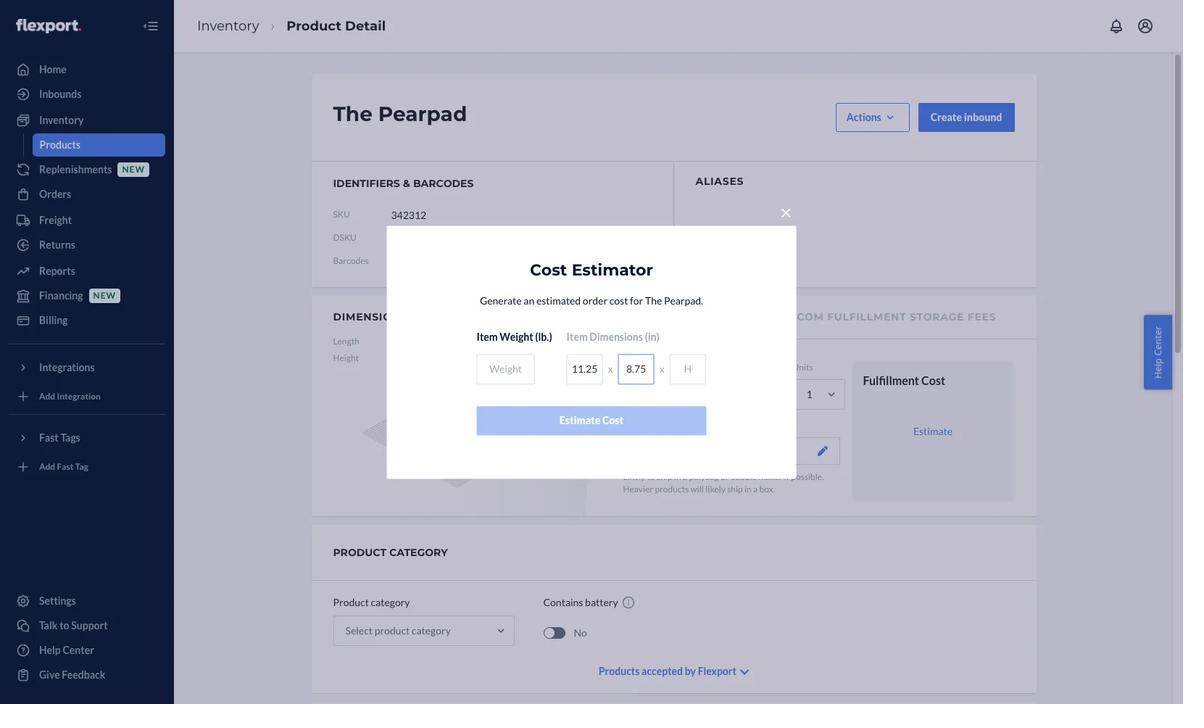 Task type: locate. For each thing, give the bounding box(es) containing it.
0 vertical spatial in
[[674, 472, 681, 482]]

2 ecom from the left
[[790, 310, 824, 323]]

new
[[122, 164, 145, 175], [93, 290, 116, 301]]

cost up estimate link
[[922, 373, 946, 387]]

0 horizontal spatial center
[[63, 644, 94, 656]]

0 horizontal spatial a
[[683, 472, 688, 482]]

1 vertical spatial to
[[60, 619, 69, 632]]

ecom down for
[[623, 310, 658, 323]]

estimate cost
[[560, 414, 624, 427]]

replenishments
[[39, 163, 112, 176]]

contains
[[544, 596, 583, 609]]

estimate down "l" 'text field'
[[560, 414, 601, 427]]

for
[[630, 295, 643, 307]]

add left fast at the bottom left of page
[[39, 462, 55, 472]]

product for product detail
[[287, 18, 342, 34]]

0 horizontal spatial item
[[477, 331, 498, 343]]

0 vertical spatial inventory
[[197, 18, 259, 34]]

inventory
[[197, 18, 259, 34], [39, 114, 84, 126]]

estimate for estimate cost
[[560, 414, 601, 427]]

fulfillment inside tab
[[661, 310, 740, 323]]

ship up products
[[657, 472, 673, 482]]

a left the box.
[[754, 484, 758, 495]]

create inbound
[[931, 111, 1003, 123]]

0 vertical spatial product
[[287, 18, 342, 34]]

1 horizontal spatial dimensions
[[590, 331, 643, 343]]

reports link
[[9, 260, 165, 283]]

item dimensions (in)
[[567, 331, 660, 343]]

1 item from the left
[[477, 331, 498, 343]]

1 horizontal spatial estimate
[[914, 425, 953, 437]]

1 horizontal spatial x
[[660, 363, 665, 375]]

1 vertical spatial dimensions
[[590, 331, 643, 343]]

0 horizontal spatial estimate
[[560, 414, 601, 427]]

help center inside button
[[1152, 326, 1165, 378]]

estimate
[[560, 414, 601, 427], [914, 425, 953, 437]]

to right likely
[[647, 472, 655, 482]]

fulfillment
[[661, 310, 740, 323], [828, 310, 907, 323], [863, 373, 920, 387]]

0 horizontal spatial weight
[[462, 353, 490, 363]]

breadcrumbs navigation
[[186, 5, 397, 47]]

0 horizontal spatial inventory
[[39, 114, 84, 126]]

cost inside button
[[603, 414, 624, 427]]

None text field
[[391, 201, 499, 228]]

in
[[674, 472, 681, 482], [745, 484, 752, 495]]

x right service
[[660, 363, 665, 375]]

sku
[[333, 209, 350, 220]]

1 fees from the left
[[744, 310, 772, 323]]

to for likely
[[647, 472, 655, 482]]

1 vertical spatial cost
[[922, 373, 946, 387]]

product detail
[[287, 18, 386, 34]]

the inside × document
[[645, 295, 662, 307]]

pen image
[[818, 446, 828, 456]]

0 vertical spatial center
[[1152, 326, 1165, 355]]

1 vertical spatial new
[[93, 290, 116, 301]]

if
[[785, 472, 790, 482]]

1 horizontal spatial inventory
[[197, 18, 259, 34]]

billing
[[39, 314, 68, 326]]

(in)
[[645, 331, 660, 343]]

×
[[781, 199, 792, 224]]

0 vertical spatial to
[[647, 472, 655, 482]]

&
[[403, 177, 410, 190]]

0 vertical spatial add
[[39, 391, 55, 402]]

to inside likely to ship in a polybag or bubble mailer if possible. heavier products will likely ship in a box.
[[647, 472, 655, 482]]

0 vertical spatial cost
[[530, 260, 567, 280]]

reports
[[39, 265, 75, 277]]

product left category on the bottom of the page
[[333, 596, 369, 609]]

ecom inside tab
[[790, 310, 824, 323]]

2 horizontal spatial cost
[[922, 373, 946, 387]]

1 horizontal spatial in
[[745, 484, 752, 495]]

a up products
[[683, 472, 688, 482]]

to right talk on the left bottom of the page
[[60, 619, 69, 632]]

1 horizontal spatial cost
[[603, 414, 624, 427]]

order
[[583, 295, 608, 307]]

estimate down fulfillment cost
[[914, 425, 953, 437]]

1 add from the top
[[39, 391, 55, 402]]

0 vertical spatial new
[[122, 164, 145, 175]]

x right "l" 'text field'
[[608, 363, 613, 375]]

0 horizontal spatial new
[[93, 290, 116, 301]]

service level
[[623, 362, 673, 373]]

contains battery
[[544, 596, 618, 609]]

in up products
[[674, 472, 681, 482]]

0 vertical spatial inventory link
[[197, 18, 259, 34]]

weight inside × document
[[500, 331, 533, 343]]

cost
[[530, 260, 567, 280], [922, 373, 946, 387], [603, 414, 624, 427]]

1 horizontal spatial help center
[[1152, 326, 1165, 378]]

product inside breadcrumbs navigation
[[287, 18, 342, 34]]

item for item dimensions (in)
[[567, 331, 588, 343]]

products
[[40, 139, 81, 151]]

2 add from the top
[[39, 462, 55, 472]]

fulfillment down the pearpad.
[[661, 310, 740, 323]]

fulfillment inside tab
[[828, 310, 907, 323]]

ship down "bubble"
[[727, 484, 743, 495]]

1 horizontal spatial help
[[1152, 358, 1165, 378]]

returns link
[[9, 234, 165, 257]]

1 vertical spatial help center
[[39, 644, 94, 656]]

actions button
[[836, 103, 910, 132]]

0 horizontal spatial ecom
[[623, 310, 658, 323]]

product left "detail"
[[287, 18, 342, 34]]

the
[[333, 102, 373, 126], [645, 295, 662, 307]]

1 vertical spatial add
[[39, 462, 55, 472]]

1 vertical spatial product
[[333, 596, 369, 609]]

0 horizontal spatial dimensions
[[333, 310, 408, 323]]

help center
[[1152, 326, 1165, 378], [39, 644, 94, 656]]

2 vertical spatial cost
[[603, 414, 624, 427]]

x
[[608, 363, 613, 375], [660, 363, 665, 375]]

item up weight 'text box' at the left bottom of page
[[477, 331, 498, 343]]

1 horizontal spatial to
[[647, 472, 655, 482]]

the right for
[[645, 295, 662, 307]]

1 horizontal spatial a
[[754, 484, 758, 495]]

1 horizontal spatial new
[[122, 164, 145, 175]]

service
[[623, 362, 651, 373]]

1 horizontal spatial fees
[[968, 310, 997, 323]]

an
[[524, 295, 535, 307]]

product category
[[333, 546, 448, 559]]

tab list
[[589, 296, 1037, 339]]

freight link
[[9, 209, 165, 232]]

0 horizontal spatial x
[[608, 363, 613, 375]]

cost down w text field
[[603, 414, 624, 427]]

center
[[1152, 326, 1165, 355], [63, 644, 94, 656]]

fees inside tab
[[744, 310, 772, 323]]

integration
[[57, 391, 101, 402]]

inbounds
[[39, 88, 81, 100]]

add
[[39, 391, 55, 402], [39, 462, 55, 472]]

add fast tag
[[39, 462, 88, 472]]

dimensions left (in)
[[590, 331, 643, 343]]

2 fees from the left
[[968, 310, 997, 323]]

identifiers
[[333, 177, 400, 190]]

dimensions up 'length'
[[333, 310, 408, 323]]

to
[[647, 472, 655, 482], [60, 619, 69, 632]]

products link
[[32, 133, 165, 157]]

the left pearpad
[[333, 102, 373, 126]]

add inside "link"
[[39, 391, 55, 402]]

0 vertical spatial help center
[[1152, 326, 1165, 378]]

new down reports link
[[93, 290, 116, 301]]

1 horizontal spatial the
[[645, 295, 662, 307]]

new down products link
[[122, 164, 145, 175]]

0 vertical spatial a
[[683, 472, 688, 482]]

bubble
[[731, 472, 757, 482]]

add left integration
[[39, 391, 55, 402]]

0 vertical spatial help
[[1152, 358, 1165, 378]]

inventory link
[[197, 18, 259, 34], [9, 109, 165, 132]]

0 horizontal spatial ship
[[657, 472, 673, 482]]

estimate link
[[914, 425, 953, 437]]

estimated
[[537, 295, 581, 307]]

create inbound button
[[919, 103, 1015, 132]]

item up "l" 'text field'
[[567, 331, 588, 343]]

2 item from the left
[[567, 331, 588, 343]]

1 horizontal spatial inventory link
[[197, 18, 259, 34]]

aliases
[[696, 175, 744, 188]]

item
[[477, 331, 498, 343], [567, 331, 588, 343]]

1 horizontal spatial ecom
[[790, 310, 824, 323]]

estimate inside button
[[560, 414, 601, 427]]

1 horizontal spatial item
[[567, 331, 588, 343]]

to inside button
[[60, 619, 69, 632]]

ecom for ecom fulfillment fees
[[623, 310, 658, 323]]

1 vertical spatial weight
[[462, 353, 490, 363]]

give
[[39, 669, 60, 681]]

barcodes
[[413, 177, 474, 190]]

a
[[683, 472, 688, 482], [754, 484, 758, 495]]

create
[[931, 111, 962, 123]]

cost estimator
[[530, 260, 653, 280]]

1 ecom from the left
[[623, 310, 658, 323]]

1 vertical spatial the
[[645, 295, 662, 307]]

close navigation image
[[142, 17, 160, 35]]

product for product category
[[333, 596, 369, 609]]

0 horizontal spatial to
[[60, 619, 69, 632]]

weight down width
[[462, 353, 490, 363]]

in down "bubble"
[[745, 484, 752, 495]]

estimate cost button
[[477, 406, 707, 435]]

inbounds link
[[9, 83, 165, 106]]

fulfillment left storage
[[828, 310, 907, 323]]

1 vertical spatial help
[[39, 644, 61, 656]]

1 vertical spatial ship
[[727, 484, 743, 495]]

W text field
[[618, 354, 655, 384]]

1 horizontal spatial weight
[[500, 331, 533, 343]]

estimator
[[572, 260, 653, 280]]

heavier
[[623, 484, 654, 495]]

0 horizontal spatial inventory link
[[9, 109, 165, 132]]

item for item weight (lb.)
[[477, 331, 498, 343]]

print image
[[533, 257, 544, 265]]

0 vertical spatial weight
[[500, 331, 533, 343]]

0 vertical spatial dimensions
[[333, 310, 408, 323]]

ecom inside tab
[[623, 310, 658, 323]]

cost up estimated
[[530, 260, 567, 280]]

1 horizontal spatial center
[[1152, 326, 1165, 355]]

detail
[[345, 18, 386, 34]]

add integration
[[39, 391, 101, 402]]

weight left (lb.)
[[500, 331, 533, 343]]

category
[[371, 596, 410, 609]]

weight
[[500, 331, 533, 343], [462, 353, 490, 363]]

0 horizontal spatial the
[[333, 102, 373, 126]]

1 vertical spatial center
[[63, 644, 94, 656]]

add integration link
[[9, 385, 165, 408]]

inventory inside breadcrumbs navigation
[[197, 18, 259, 34]]

new for financing
[[93, 290, 116, 301]]

ecom up units
[[790, 310, 824, 323]]

0 horizontal spatial fees
[[744, 310, 772, 323]]



Task type: vqa. For each thing, say whether or not it's contained in the screenshot.
Search Search Box
no



Task type: describe. For each thing, give the bounding box(es) containing it.
cost for fulfillment cost
[[922, 373, 946, 387]]

home
[[39, 63, 67, 75]]

home link
[[9, 58, 165, 81]]

(lb.)
[[535, 331, 552, 343]]

products
[[655, 484, 689, 495]]

talk
[[39, 619, 58, 632]]

fulfillment for fees
[[661, 310, 740, 323]]

category
[[390, 546, 448, 559]]

ecom fulfillment storage fees tab
[[790, 296, 997, 336]]

2 x from the left
[[660, 363, 665, 375]]

ecom fulfillment fees
[[623, 310, 772, 323]]

0 horizontal spatial cost
[[530, 260, 567, 280]]

Weight text field
[[477, 354, 535, 384]]

center inside button
[[1152, 326, 1165, 355]]

× document
[[387, 196, 797, 479]]

dgqjj7pqlkj
[[391, 231, 460, 244]]

box.
[[760, 484, 775, 495]]

barcodes
[[333, 256, 369, 266]]

settings link
[[9, 590, 165, 613]]

L text field
[[567, 354, 603, 384]]

product detail link
[[287, 18, 386, 34]]

battery
[[585, 596, 618, 609]]

product
[[333, 546, 387, 559]]

support
[[71, 619, 108, 632]]

to for talk
[[60, 619, 69, 632]]

help inside button
[[1152, 358, 1165, 378]]

feedback
[[62, 669, 105, 681]]

dsku
[[333, 232, 357, 243]]

tab list containing ecom fulfillment fees
[[589, 296, 1037, 339]]

fulfillment down ecom fulfillment storage fees
[[863, 373, 920, 387]]

1 vertical spatial a
[[754, 484, 758, 495]]

new for replenishments
[[122, 164, 145, 175]]

0 vertical spatial ship
[[657, 472, 673, 482]]

height
[[333, 353, 359, 363]]

help center button
[[1145, 315, 1173, 389]]

actions
[[847, 111, 882, 123]]

help center link
[[9, 639, 165, 662]]

possible.
[[791, 472, 824, 482]]

ecom for ecom fulfillment storage fees
[[790, 310, 824, 323]]

units
[[793, 362, 813, 373]]

no
[[574, 626, 587, 639]]

generate an estimated order cost for the pearpad.
[[480, 295, 704, 307]]

dimensions inside × document
[[590, 331, 643, 343]]

level
[[653, 362, 673, 373]]

product category
[[333, 596, 410, 609]]

cost for estimate cost
[[603, 414, 624, 427]]

H text field
[[670, 354, 706, 384]]

cost
[[610, 295, 628, 307]]

pearpad.
[[664, 295, 704, 307]]

pearpad
[[378, 102, 467, 126]]

mailer
[[759, 472, 783, 482]]

settings
[[39, 595, 76, 607]]

ecom fulfillment fees tab
[[623, 296, 772, 339]]

packaging
[[623, 420, 662, 431]]

length
[[333, 336, 360, 347]]

likely
[[623, 472, 646, 482]]

polybag
[[689, 472, 719, 482]]

give feedback button
[[9, 664, 165, 687]]

the pearpad
[[333, 102, 467, 126]]

tag
[[75, 462, 88, 472]]

orders
[[39, 188, 71, 200]]

talk to support button
[[9, 614, 165, 637]]

estimate for estimate link
[[914, 425, 953, 437]]

likely
[[706, 484, 726, 495]]

item weight (lb.)
[[477, 331, 552, 343]]

add fast tag link
[[9, 455, 165, 479]]

1 vertical spatial inventory link
[[9, 109, 165, 132]]

returns
[[39, 239, 75, 251]]

× button
[[776, 196, 797, 224]]

0 vertical spatial the
[[333, 102, 373, 126]]

fast
[[57, 462, 74, 472]]

or
[[721, 472, 729, 482]]

chevron down image
[[740, 667, 749, 678]]

flexport logo image
[[16, 19, 81, 33]]

inbound
[[964, 111, 1003, 123]]

fulfillment cost
[[863, 373, 946, 387]]

1 x from the left
[[608, 363, 613, 375]]

0 horizontal spatial help
[[39, 644, 61, 656]]

width
[[462, 336, 486, 347]]

generate
[[480, 295, 522, 307]]

1 horizontal spatial ship
[[727, 484, 743, 495]]

0 horizontal spatial in
[[674, 472, 681, 482]]

billing link
[[9, 309, 165, 332]]

add for add fast tag
[[39, 462, 55, 472]]

freight
[[39, 214, 72, 226]]

add for add integration
[[39, 391, 55, 402]]

1 vertical spatial inventory
[[39, 114, 84, 126]]

likely to ship in a polybag or bubble mailer if possible. heavier products will likely ship in a box.
[[623, 472, 824, 495]]

financing
[[39, 289, 83, 302]]

1 vertical spatial in
[[745, 484, 752, 495]]

fees inside tab
[[968, 310, 997, 323]]

will
[[691, 484, 704, 495]]

0 horizontal spatial help center
[[39, 644, 94, 656]]

orders link
[[9, 183, 165, 206]]

ecom fulfillment storage fees
[[790, 310, 997, 323]]

talk to support
[[39, 619, 108, 632]]

storage
[[910, 310, 965, 323]]

fulfillment for storage
[[828, 310, 907, 323]]



